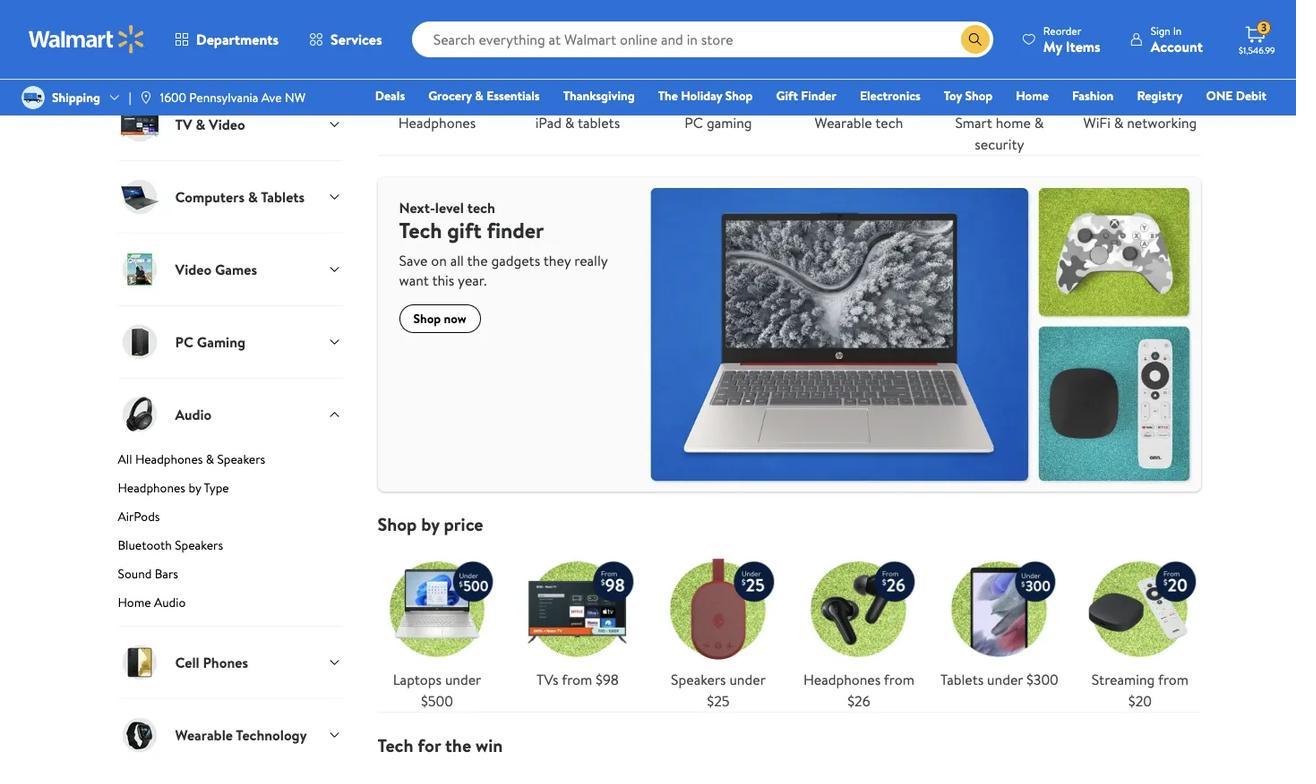 Task type: vqa. For each thing, say whether or not it's contained in the screenshot.
by to the right
yes



Task type: locate. For each thing, give the bounding box(es) containing it.
speakers down airpods link
[[175, 537, 223, 555]]

audio up all headphones & speakers
[[175, 405, 212, 425]]

grocery
[[428, 87, 472, 105]]

2 from from the left
[[884, 670, 915, 689]]

0 horizontal spatial wearable
[[175, 726, 233, 745]]

 image for shipping
[[21, 86, 45, 109]]

0 horizontal spatial tech
[[467, 198, 495, 218]]

the right for
[[445, 733, 471, 757]]

home for home
[[1016, 87, 1049, 105]]

0 vertical spatial home
[[1016, 87, 1049, 105]]

pc left gaming
[[175, 333, 193, 352]]

& for ipad & tablets
[[565, 113, 575, 132]]

really
[[574, 251, 608, 270]]

gift finder link
[[768, 86, 845, 106]]

departments button
[[159, 18, 294, 61]]

home inside home audio link
[[118, 594, 151, 612]]

sign
[[1151, 23, 1171, 38]]

1 horizontal spatial under
[[730, 670, 766, 689]]

pc gaming
[[685, 113, 752, 132]]

tvs from $98 link
[[518, 550, 637, 690]]

under up $500
[[445, 670, 481, 689]]

3 under from the left
[[987, 670, 1023, 689]]

wearable down finder
[[815, 113, 872, 132]]

headphones down grocery
[[398, 113, 476, 132]]

want
[[399, 270, 429, 290]]

headphones from $26 link
[[799, 550, 919, 712]]

0 horizontal spatial by
[[188, 480, 201, 498]]

2 vertical spatial speakers
[[671, 670, 726, 689]]

deals link
[[367, 86, 413, 106]]

sound
[[118, 566, 152, 584]]

0 horizontal spatial from
[[562, 670, 592, 689]]

& right grocery
[[475, 87, 484, 105]]

wearable technology button
[[118, 699, 342, 770]]

0 horizontal spatial home
[[118, 594, 151, 612]]

1 horizontal spatial pc
[[685, 113, 703, 132]]

shop
[[725, 87, 753, 105], [965, 87, 993, 105], [413, 310, 441, 328], [378, 512, 417, 536]]

headphones inside all headphones & speakers link
[[135, 451, 203, 469]]

my
[[1043, 36, 1062, 56]]

0 horizontal spatial under
[[445, 670, 481, 689]]

 image right |
[[139, 90, 153, 105]]

streaming from $20
[[1092, 670, 1189, 711]]

audio
[[175, 405, 212, 425], [154, 594, 186, 612]]

1 horizontal spatial  image
[[139, 90, 153, 105]]

tech
[[399, 215, 442, 245], [378, 733, 413, 757]]

home inside home link
[[1016, 87, 1049, 105]]

video left 'games'
[[175, 260, 212, 280]]

under left $300
[[987, 670, 1023, 689]]

pc for pc gaming
[[685, 113, 703, 132]]

2 list from the top
[[367, 535, 1211, 712]]

registry
[[1137, 87, 1183, 105]]

computers & tablets button
[[118, 161, 342, 233]]

bluetooth speakers
[[118, 537, 223, 555]]

year.
[[458, 270, 487, 290]]

1 vertical spatial pc
[[175, 333, 193, 352]]

tablets under $300
[[941, 670, 1059, 689]]

ipad & tablets link
[[518, 0, 637, 133]]

1 horizontal spatial from
[[884, 670, 915, 689]]

$26
[[848, 691, 870, 711]]

& for wifi & networking
[[1114, 113, 1124, 132]]

headphones up $26
[[803, 670, 881, 689]]

tablets left $300
[[941, 670, 984, 689]]

tech down electronics link
[[875, 113, 903, 132]]

0 vertical spatial video
[[209, 115, 245, 135]]

pc down holiday
[[685, 113, 703, 132]]

smart home & security
[[955, 113, 1044, 154]]

tech right level
[[467, 198, 495, 218]]

list containing headphones
[[367, 0, 1211, 155]]

tablets right computers
[[261, 187, 305, 207]]

by left type
[[188, 480, 201, 498]]

0 vertical spatial speakers
[[217, 451, 265, 469]]

headphones for headphones by type
[[118, 480, 185, 498]]

1 horizontal spatial tablets
[[941, 670, 984, 689]]

0 horizontal spatial pc
[[175, 333, 193, 352]]

tablets
[[578, 113, 620, 132]]

0 vertical spatial list
[[367, 0, 1211, 155]]

& right computers
[[248, 187, 258, 207]]

airpods link
[[118, 508, 342, 533]]

1 vertical spatial tech
[[467, 198, 495, 218]]

0 vertical spatial pc
[[685, 113, 703, 132]]

under inside speakers under $25
[[730, 670, 766, 689]]

by for price
[[421, 512, 440, 536]]

headphones inside headphones by type link
[[118, 480, 185, 498]]

tech left for
[[378, 733, 413, 757]]

pc
[[685, 113, 703, 132], [175, 333, 193, 352]]

 image left shipping
[[21, 86, 45, 109]]

|
[[129, 89, 131, 107]]

by left price
[[421, 512, 440, 536]]

Search search field
[[412, 21, 993, 57]]

& right wifi
[[1114, 113, 1124, 132]]

sound bars
[[118, 566, 178, 584]]

1 vertical spatial the
[[445, 733, 471, 757]]

1 under from the left
[[445, 670, 481, 689]]

speakers inside speakers under $25
[[671, 670, 726, 689]]

ipad
[[536, 113, 562, 132]]

list
[[367, 0, 1211, 155], [367, 535, 1211, 712]]

the holiday shop
[[658, 87, 753, 105]]

1 vertical spatial video
[[175, 260, 212, 280]]

sign in account
[[1151, 23, 1203, 56]]

pc inside "pc gaming" link
[[685, 113, 703, 132]]

1 vertical spatial audio
[[154, 594, 186, 612]]

0 vertical spatial tablets
[[261, 187, 305, 207]]

tech up save
[[399, 215, 442, 245]]

shop left now
[[413, 310, 441, 328]]

1 vertical spatial tablets
[[941, 670, 984, 689]]

networking
[[1127, 113, 1197, 132]]

pc for pc gaming
[[175, 333, 193, 352]]

tech inside next-level tech tech gift finder save on all the gadgets they really want this year.
[[399, 215, 442, 245]]

0 vertical spatial tech
[[875, 113, 903, 132]]

1 horizontal spatial by
[[421, 512, 440, 536]]

finder
[[487, 215, 544, 245]]

0 vertical spatial the
[[467, 251, 488, 270]]

0 vertical spatial by
[[188, 480, 201, 498]]

the holiday shop link
[[650, 86, 761, 106]]

under up '$25'
[[730, 670, 766, 689]]

on
[[431, 251, 447, 270]]

wearable tech link
[[799, 0, 919, 133]]

toy shop link
[[936, 86, 1001, 106]]

headphones up airpods
[[118, 480, 185, 498]]

one debit walmart+
[[1206, 87, 1267, 130]]

headphones up headphones by type
[[135, 451, 203, 469]]

gift finder
[[776, 87, 837, 105]]

home up the home
[[1016, 87, 1049, 105]]

shop now
[[413, 310, 467, 328]]

headphones inside headphones link
[[398, 113, 476, 132]]

pc gaming link
[[659, 0, 778, 133]]

0 horizontal spatial  image
[[21, 86, 45, 109]]

1 horizontal spatial wearable
[[815, 113, 872, 132]]

home down sound
[[118, 594, 151, 612]]

speakers up headphones by type link
[[217, 451, 265, 469]]

sound bars link
[[118, 566, 342, 591]]

wearable inside dropdown button
[[175, 726, 233, 745]]

0 horizontal spatial tablets
[[261, 187, 305, 207]]

1 from from the left
[[562, 670, 592, 689]]

1 vertical spatial home
[[118, 594, 151, 612]]

home
[[1016, 87, 1049, 105], [118, 594, 151, 612]]

1 horizontal spatial tech
[[875, 113, 903, 132]]

2 under from the left
[[730, 670, 766, 689]]

the
[[467, 251, 488, 270], [445, 733, 471, 757]]

1 list from the top
[[367, 0, 1211, 155]]

1 vertical spatial by
[[421, 512, 440, 536]]

& inside smart home & security
[[1034, 113, 1044, 132]]

wearable inside list
[[815, 113, 872, 132]]

from inside headphones from $26
[[884, 670, 915, 689]]

under inside laptops under $500
[[445, 670, 481, 689]]

grocery & essentials link
[[420, 86, 548, 106]]

one
[[1206, 87, 1233, 105]]

thanksgiving
[[563, 87, 635, 105]]

one debit link
[[1198, 86, 1275, 106]]

& right ipad
[[565, 113, 575, 132]]

audio down "bars"
[[154, 594, 186, 612]]

audio inside dropdown button
[[175, 405, 212, 425]]

0 vertical spatial tech
[[399, 215, 442, 245]]

items
[[1066, 36, 1101, 56]]

headphones inside headphones from $26
[[803, 670, 881, 689]]

home audio link
[[118, 594, 342, 627]]

2 horizontal spatial under
[[987, 670, 1023, 689]]

& right the tv
[[196, 115, 205, 135]]

departments
[[196, 30, 279, 49]]

1 vertical spatial wearable
[[175, 726, 233, 745]]

pennsylvania
[[189, 89, 258, 107]]

services
[[331, 30, 382, 49]]

smart
[[955, 113, 992, 132]]

video down pennsylvania at left
[[209, 115, 245, 135]]

in
[[1173, 23, 1182, 38]]

0 vertical spatial wearable
[[815, 113, 872, 132]]

next-level tech tech gift finder save on all the gadgets they really want this year.
[[399, 198, 608, 290]]

$300
[[1027, 670, 1059, 689]]

the right all
[[467, 251, 488, 270]]

debit
[[1236, 87, 1267, 105]]

headphones from $26
[[803, 670, 915, 711]]

pc inside pc gaming dropdown button
[[175, 333, 193, 352]]

security
[[975, 134, 1024, 154]]

1 vertical spatial list
[[367, 535, 1211, 712]]

& right the home
[[1034, 113, 1044, 132]]

0 vertical spatial audio
[[175, 405, 212, 425]]

3 from from the left
[[1158, 670, 1189, 689]]

shop left price
[[378, 512, 417, 536]]

gift
[[447, 215, 482, 245]]

home
[[996, 113, 1031, 132]]

from inside streaming from $20
[[1158, 670, 1189, 689]]

gaming
[[707, 113, 752, 132]]

video
[[209, 115, 245, 135], [175, 260, 212, 280]]

 image
[[21, 86, 45, 109], [139, 90, 153, 105]]

1 horizontal spatial home
[[1016, 87, 1049, 105]]

2 horizontal spatial from
[[1158, 670, 1189, 689]]

shop right toy
[[965, 87, 993, 105]]

tablets
[[261, 187, 305, 207], [941, 670, 984, 689]]

tablets inside dropdown button
[[261, 187, 305, 207]]

&
[[475, 87, 484, 105], [565, 113, 575, 132], [1034, 113, 1044, 132], [1114, 113, 1124, 132], [196, 115, 205, 135], [248, 187, 258, 207], [206, 451, 214, 469]]

by
[[188, 480, 201, 498], [421, 512, 440, 536]]

1 vertical spatial tech
[[378, 733, 413, 757]]

shop up gaming
[[725, 87, 753, 105]]

walmart+
[[1213, 112, 1267, 130]]

speakers up '$25'
[[671, 670, 726, 689]]

wearable left technology
[[175, 726, 233, 745]]



Task type: describe. For each thing, give the bounding box(es) containing it.
3 $1,546.99
[[1239, 20, 1275, 56]]

finder
[[801, 87, 837, 105]]

bluetooth
[[118, 537, 172, 555]]

computers & tablets
[[175, 187, 305, 207]]

deals
[[375, 87, 405, 105]]

tablets under $300 link
[[940, 550, 1059, 690]]

thanksgiving link
[[555, 86, 643, 106]]

tech inside next-level tech tech gift finder save on all the gadgets they really want this year.
[[467, 198, 495, 218]]

bluetooth speakers link
[[118, 537, 342, 562]]

video inside tv & video dropdown button
[[209, 115, 245, 135]]

wearable tech
[[815, 113, 903, 132]]

holiday
[[681, 87, 722, 105]]

all
[[450, 251, 464, 270]]

walmart+ link
[[1205, 111, 1275, 131]]

from for tvs
[[562, 670, 592, 689]]

$98
[[596, 670, 619, 689]]

& for tv & video
[[196, 115, 205, 135]]

phones
[[203, 653, 248, 673]]

under for $25
[[730, 670, 766, 689]]

headphones by type
[[118, 480, 229, 498]]

1600
[[160, 89, 186, 107]]

pc gaming
[[175, 333, 246, 352]]

list containing laptops under $500
[[367, 535, 1211, 712]]

the inside next-level tech tech gift finder save on all the gadgets they really want this year.
[[467, 251, 488, 270]]

computers
[[175, 187, 245, 207]]

video games
[[175, 260, 257, 280]]

all headphones & speakers
[[118, 451, 265, 469]]

type
[[204, 480, 229, 498]]

 image for 1600 pennsylvania ave nw
[[139, 90, 153, 105]]

home for home audio
[[118, 594, 151, 612]]

fashion link
[[1064, 86, 1122, 106]]

wifi & networking
[[1083, 113, 1197, 132]]

wifi
[[1083, 113, 1111, 132]]

streaming from $20 link
[[1081, 550, 1200, 712]]

headphones for headphones from $26
[[803, 670, 881, 689]]

for
[[418, 733, 441, 757]]

walmart image
[[29, 25, 145, 54]]

under for $500
[[445, 670, 481, 689]]

reorder my items
[[1043, 23, 1101, 56]]

technology
[[236, 726, 307, 745]]

from for streaming
[[1158, 670, 1189, 689]]

Walmart Site-Wide search field
[[412, 21, 993, 57]]

wearable for wearable technology
[[175, 726, 233, 745]]

tv
[[175, 115, 192, 135]]

home link
[[1008, 86, 1057, 106]]

toy shop
[[944, 87, 993, 105]]

streaming
[[1092, 670, 1155, 689]]

bars
[[155, 566, 178, 584]]

electronics link
[[852, 86, 929, 106]]

by for type
[[188, 480, 201, 498]]

nw
[[285, 89, 306, 107]]

pc gaming button
[[118, 306, 342, 378]]

smart home & security link
[[940, 0, 1059, 155]]

wearable for wearable tech
[[815, 113, 872, 132]]

all headphones & speakers link
[[118, 451, 342, 476]]

next-
[[399, 198, 435, 218]]

registry link
[[1129, 86, 1191, 106]]

search icon image
[[968, 32, 983, 47]]

win
[[476, 733, 503, 757]]

$1,546.99
[[1239, 44, 1275, 56]]

wearable technology
[[175, 726, 307, 745]]

cell phones button
[[118, 627, 342, 699]]

games
[[215, 260, 257, 280]]

categories
[[118, 43, 203, 68]]

essentials
[[487, 87, 540, 105]]

tech inside wearable tech link
[[875, 113, 903, 132]]

gadgets
[[491, 251, 540, 270]]

1 vertical spatial speakers
[[175, 537, 223, 555]]

gaming
[[197, 333, 246, 352]]

tvs
[[537, 670, 559, 689]]

wifi & networking link
[[1081, 0, 1200, 133]]

audio button
[[118, 378, 342, 451]]

ipad & tablets
[[536, 113, 620, 132]]

laptops
[[393, 670, 442, 689]]

price
[[444, 512, 483, 536]]

all
[[118, 451, 132, 469]]

& for grocery & essentials
[[475, 87, 484, 105]]

& for computers & tablets
[[248, 187, 258, 207]]

save
[[399, 251, 428, 270]]

tv & video button
[[118, 88, 342, 161]]

video games button
[[118, 233, 342, 306]]

shop now link
[[399, 304, 481, 333]]

headphones for headphones
[[398, 113, 476, 132]]

& up type
[[206, 451, 214, 469]]

under for $300
[[987, 670, 1023, 689]]

from for headphones
[[884, 670, 915, 689]]

the
[[658, 87, 678, 105]]

grocery & essentials
[[428, 87, 540, 105]]

fashion
[[1072, 87, 1114, 105]]

tv & video
[[175, 115, 245, 135]]

ave
[[261, 89, 282, 107]]

video inside 'video games' dropdown button
[[175, 260, 212, 280]]

level
[[435, 198, 464, 218]]

cell phones
[[175, 653, 248, 673]]

tech for the win
[[378, 733, 503, 757]]

shop by price
[[378, 512, 483, 536]]

speakers under $25
[[671, 670, 766, 711]]

laptops under $500
[[393, 670, 481, 711]]



